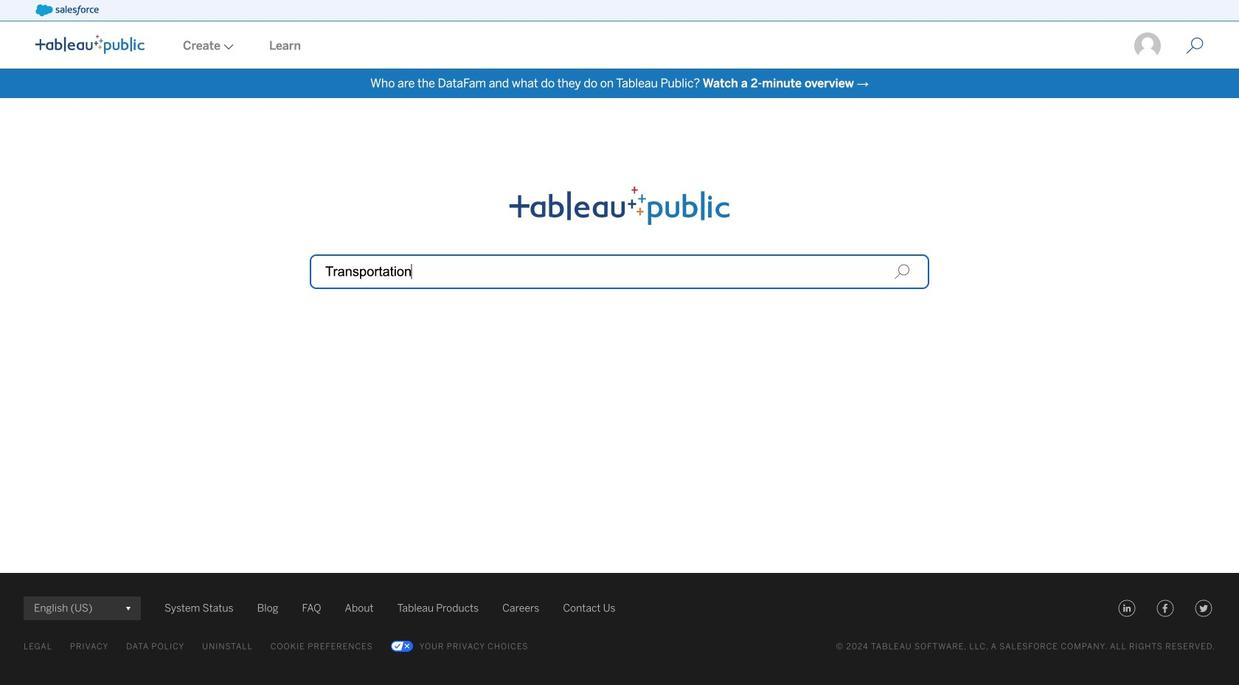 Task type: locate. For each thing, give the bounding box(es) containing it.
search image
[[894, 264, 911, 280]]

logo image
[[35, 35, 145, 54]]

create image
[[221, 44, 234, 50]]

go to search image
[[1169, 37, 1222, 55]]



Task type: describe. For each thing, give the bounding box(es) containing it.
Search input field
[[310, 255, 930, 289]]

gary.orlando image
[[1133, 31, 1163, 61]]

selected language element
[[34, 597, 131, 621]]

salesforce logo image
[[35, 4, 99, 16]]



Task type: vqa. For each thing, say whether or not it's contained in the screenshot.
Salesforce Logo
yes



